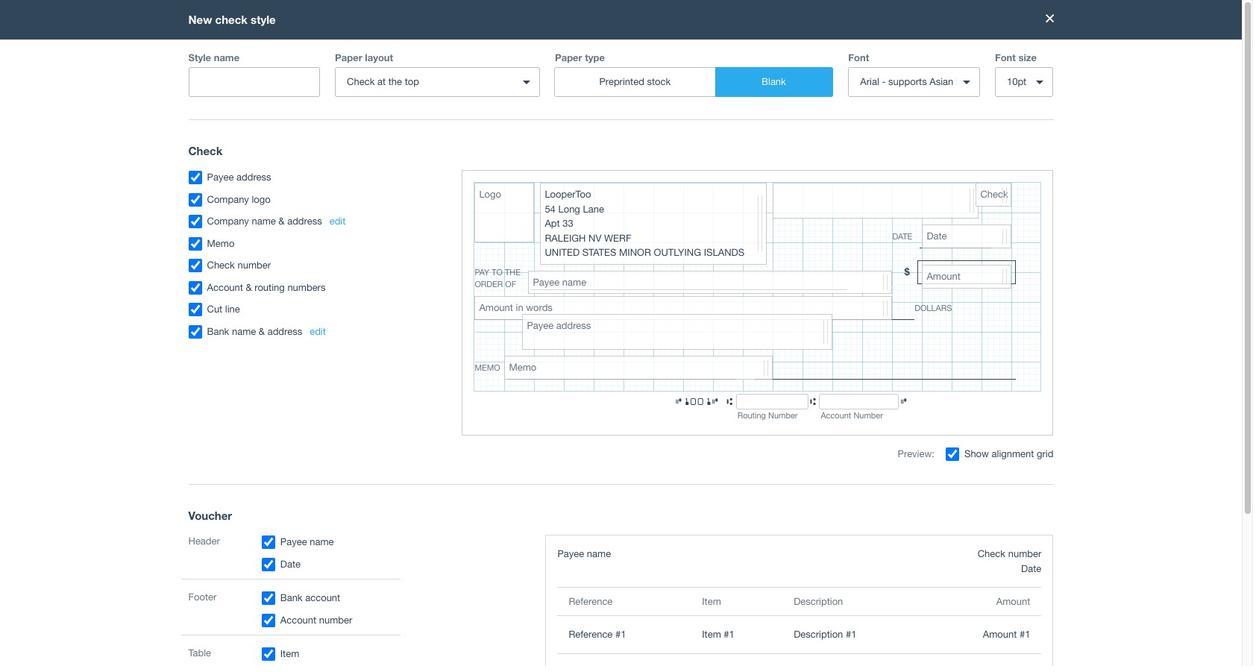 Task type: describe. For each thing, give the bounding box(es) containing it.
›
[[359, 90, 363, 99]]

united
[[683, 267, 712, 276]]

2 paper from the top
[[288, 227, 308, 237]]

2 vertical spatial company
[[298, 326, 332, 335]]

vouchers
[[437, 213, 474, 223]]

54
[[683, 235, 692, 244]]

arial
[[309, 241, 328, 250]]

layout:
[[311, 213, 336, 223]]

options
[[924, 189, 956, 198]]

languages,
[[402, 241, 447, 250]]

upload logo link
[[810, 213, 967, 297]]

item
[[481, 292, 498, 302]]

apt
[[683, 245, 696, 255]]

of
[[350, 292, 357, 302]]

check
[[346, 213, 370, 223]]

1 horizontal spatial check
[[563, 303, 585, 313]]

bank
[[563, 281, 581, 290]]

type:
[[311, 227, 329, 237]]

upload
[[866, 229, 891, 239]]

check number
[[563, 303, 615, 313]]

1 vertical spatial name
[[335, 326, 355, 335]]

styles
[[338, 99, 391, 120]]

total
[[481, 303, 499, 313]]

minor
[[745, 267, 770, 276]]

1 vertical spatial company
[[298, 314, 332, 324]]

top)
[[389, 213, 406, 223]]

33
[[698, 245, 707, 255]]

2
[[429, 213, 434, 223]]

–
[[331, 241, 336, 250]]

asian
[[377, 241, 399, 250]]

organization settings › check styles
[[280, 90, 391, 120]]

company details loopertoo 54 long lane apt 33 raleigh nv werf united states minor outlying islands
[[683, 213, 770, 287]]

description
[[563, 292, 604, 302]]

1
[[338, 213, 344, 223]]

upload logo
[[866, 229, 911, 239]]

paper layout: 1 check (on top) with 2 vouchers paper type: blank arial – supports asian languages, 10pt
[[288, 213, 474, 250]]

1 paper from the top
[[288, 213, 308, 223]]

lane
[[715, 235, 732, 244]]

werf
[[732, 256, 753, 266]]



Task type: locate. For each thing, give the bounding box(es) containing it.
long
[[695, 235, 713, 244]]

blank
[[332, 227, 355, 237]]

1 payee from the top
[[298, 281, 320, 290]]

0 vertical spatial address
[[322, 281, 350, 290]]

&
[[357, 326, 363, 335]]

0 vertical spatial company
[[683, 213, 722, 223]]

payee up include
[[298, 281, 320, 290]]

paper
[[288, 213, 308, 223], [288, 227, 308, 237]]

0 vertical spatial name
[[328, 292, 348, 302]]

account
[[584, 281, 612, 290]]

payee
[[298, 281, 320, 290], [298, 303, 320, 312]]

address
[[322, 281, 350, 290], [298, 336, 326, 346]]

details
[[724, 213, 752, 223]]

1 vertical spatial payee
[[298, 303, 320, 312]]

loopertoo
[[683, 224, 721, 234]]

number
[[588, 303, 615, 313]]

check inside organization settings › check styles
[[280, 99, 334, 120]]

outlying
[[683, 277, 722, 287]]

bank account
[[563, 281, 612, 290]]

raleigh
[[683, 256, 716, 266]]

payee down include
[[298, 303, 320, 312]]

0 vertical spatial payee
[[298, 281, 320, 290]]

0 vertical spatial check
[[280, 99, 334, 120]]

islands
[[724, 277, 756, 287]]

(on
[[372, 213, 386, 223]]

address down include
[[298, 336, 326, 346]]

logo
[[894, 229, 911, 239]]

include
[[298, 292, 325, 302]]

nv
[[719, 256, 729, 266]]

1 vertical spatial paper
[[288, 227, 308, 237]]

name
[[328, 292, 348, 302], [335, 326, 355, 335]]

2 payee from the top
[[298, 303, 320, 312]]

organization
[[280, 90, 325, 99]]

check down description
[[563, 303, 585, 313]]

name left of
[[328, 292, 348, 302]]

1 vertical spatial address
[[298, 336, 326, 346]]

check
[[280, 99, 334, 120], [563, 303, 585, 313]]

with
[[408, 213, 427, 223]]

svg image
[[1032, 55, 1041, 64]]

organization settings link
[[280, 90, 356, 99]]

payee address include name of payee company logo company name & address
[[298, 281, 363, 346]]

company inside company details loopertoo 54 long lane apt 33 raleigh nv werf united states minor outlying islands
[[683, 213, 722, 223]]

supports
[[338, 241, 374, 250]]

logo
[[335, 314, 350, 324]]

10pt
[[449, 241, 468, 250]]

1 vertical spatial check
[[563, 303, 585, 313]]

name down logo
[[335, 326, 355, 335]]

0 horizontal spatial check
[[280, 99, 334, 120]]

states
[[715, 267, 742, 276]]

settings
[[328, 90, 356, 99]]

address up include
[[322, 281, 350, 290]]

company
[[683, 213, 722, 223], [298, 314, 332, 324], [298, 326, 332, 335]]

check left ›
[[280, 99, 334, 120]]

paper left type:
[[288, 227, 308, 237]]

0 vertical spatial paper
[[288, 213, 308, 223]]

paper left "layout:"
[[288, 213, 308, 223]]

date
[[481, 281, 498, 290]]



Task type: vqa. For each thing, say whether or not it's contained in the screenshot.
(On
yes



